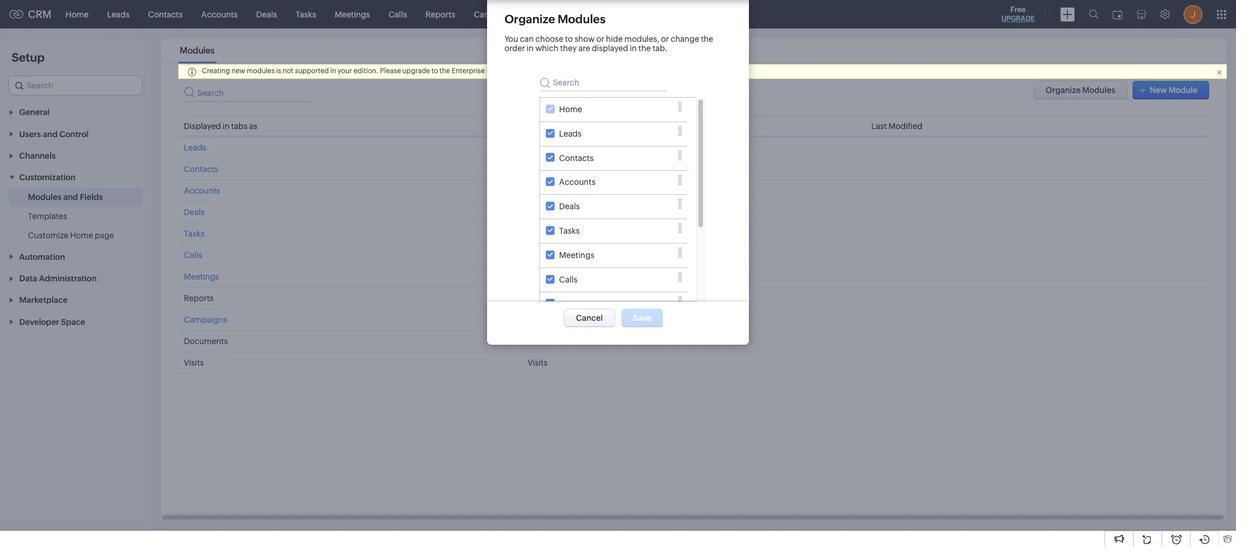 Task type: locate. For each thing, give the bounding box(es) containing it.
leads link
[[98, 0, 139, 28], [184, 143, 206, 153]]

are
[[579, 44, 590, 53]]

contacts up modules 'link'
[[148, 10, 183, 19]]

1 or from the left
[[597, 34, 605, 44]]

0 horizontal spatial modules
[[28, 193, 62, 202]]

the right change
[[701, 34, 714, 44]]

or left change
[[661, 34, 669, 44]]

contacts down displayed
[[184, 165, 218, 174]]

create menu element
[[1054, 0, 1082, 28]]

not
[[283, 67, 294, 75]]

you
[[505, 34, 518, 44]]

in right hide at top
[[630, 44, 637, 53]]

0 horizontal spatial module
[[528, 122, 556, 131]]

0 vertical spatial calls link
[[379, 0, 416, 28]]

you can choose to show or hide modules, or change the order in which they are displayed in the tab.
[[505, 34, 714, 53]]

reports
[[426, 10, 456, 19], [184, 294, 214, 303], [528, 294, 558, 303], [559, 300, 589, 309]]

tabs
[[231, 122, 248, 131]]

in
[[527, 44, 534, 53], [630, 44, 637, 53], [330, 67, 336, 75], [223, 122, 230, 131]]

to inside you can choose to show or hide modules, or change the order in which they are displayed in the tab.
[[565, 34, 573, 44]]

0 horizontal spatial meetings link
[[184, 273, 219, 282]]

1 horizontal spatial to
[[565, 34, 573, 44]]

1 vertical spatial modules
[[180, 45, 215, 55]]

visits link
[[590, 0, 628, 28]]

0 horizontal spatial leads link
[[98, 0, 139, 28]]

the left the tab.
[[639, 44, 651, 53]]

visits
[[599, 10, 619, 19], [184, 359, 204, 368], [528, 359, 548, 368]]

as
[[249, 122, 258, 131]]

1 horizontal spatial module
[[1169, 86, 1198, 95]]

1 vertical spatial meetings link
[[184, 273, 219, 282]]

in left tabs
[[223, 122, 230, 131]]

customize home page link
[[28, 230, 114, 242]]

module name
[[528, 122, 581, 131]]

Search text field
[[184, 81, 312, 102]]

campaigns
[[474, 10, 518, 19], [184, 316, 227, 325], [528, 316, 571, 325]]

fields
[[80, 193, 103, 202]]

new
[[1150, 86, 1168, 95]]

documents link
[[527, 0, 590, 28]]

contacts down the module name
[[528, 165, 562, 174]]

module
[[1169, 86, 1198, 95], [528, 122, 556, 131]]

tasks link
[[286, 0, 326, 28], [184, 229, 205, 239]]

2 vertical spatial modules
[[28, 193, 62, 202]]

2 vertical spatial home
[[70, 231, 93, 241]]

projects
[[637, 10, 668, 19]]

2 horizontal spatial the
[[701, 34, 714, 44]]

1 vertical spatial to
[[432, 67, 438, 75]]

1 horizontal spatial visits
[[528, 359, 548, 368]]

0 horizontal spatial or
[[597, 34, 605, 44]]

compare
[[557, 67, 587, 75]]

tasks
[[296, 10, 316, 19], [559, 227, 580, 236], [184, 229, 205, 239], [528, 229, 549, 239]]

crm
[[28, 8, 52, 20]]

free upgrade
[[1002, 5, 1035, 23]]

home left page at the left top
[[70, 231, 93, 241]]

contacts link down displayed
[[184, 165, 218, 174]]

contacts link
[[139, 0, 192, 28], [184, 165, 218, 174]]

module left name
[[528, 122, 556, 131]]

0 vertical spatial accounts link
[[192, 0, 247, 28]]

modules
[[558, 12, 606, 26], [180, 45, 215, 55], [28, 193, 62, 202]]

1 horizontal spatial modules
[[180, 45, 215, 55]]

0 vertical spatial deals link
[[247, 0, 286, 28]]

1 horizontal spatial tasks link
[[286, 0, 326, 28]]

the left enterprise
[[440, 67, 450, 75]]

to left show
[[565, 34, 573, 44]]

tab.
[[653, 44, 668, 53]]

modules for modules
[[180, 45, 215, 55]]

modules up show
[[558, 12, 606, 26]]

0 vertical spatial module
[[1169, 86, 1198, 95]]

crm link
[[9, 8, 52, 20]]

or
[[597, 34, 605, 44], [661, 34, 669, 44]]

contacts link up modules 'link'
[[139, 0, 192, 28]]

2 horizontal spatial modules
[[558, 12, 606, 26]]

modules
[[247, 67, 275, 75]]

accounts link
[[192, 0, 247, 28], [184, 186, 220, 196]]

1 horizontal spatial campaigns link
[[465, 0, 527, 28]]

module right new
[[1169, 86, 1198, 95]]

customization region
[[0, 188, 151, 246]]

deals
[[256, 10, 277, 19], [559, 202, 580, 211], [184, 208, 205, 217], [528, 208, 549, 217]]

order
[[505, 44, 525, 53]]

new module button
[[1133, 81, 1210, 100]]

calls link
[[379, 0, 416, 28], [184, 251, 202, 260]]

contacts
[[148, 10, 183, 19], [559, 153, 594, 163], [184, 165, 218, 174], [528, 165, 562, 174]]

0 horizontal spatial deals link
[[184, 208, 205, 217]]

contacts down name
[[559, 153, 594, 163]]

displayed in tabs as
[[184, 122, 258, 131]]

0 vertical spatial to
[[565, 34, 573, 44]]

compare edition link
[[557, 67, 611, 75]]

1 horizontal spatial or
[[661, 34, 669, 44]]

1 vertical spatial calls link
[[184, 251, 202, 260]]

name
[[558, 122, 581, 131]]

calls
[[389, 10, 407, 19], [184, 251, 202, 260], [528, 251, 546, 260], [559, 275, 578, 285]]

which
[[536, 44, 559, 53]]

customize home page
[[28, 231, 114, 241]]

0 horizontal spatial campaigns
[[184, 316, 227, 325]]

last modified
[[872, 122, 923, 131]]

home
[[66, 10, 89, 19], [559, 105, 583, 114], [70, 231, 93, 241]]

1 horizontal spatial leads link
[[184, 143, 206, 153]]

profile element
[[1177, 0, 1210, 28]]

to right upgrade
[[432, 67, 438, 75]]

upgrade
[[1002, 15, 1035, 23]]

deals link
[[247, 0, 286, 28], [184, 208, 205, 217]]

displayed
[[184, 122, 221, 131]]

1 horizontal spatial calls link
[[379, 0, 416, 28]]

meetings
[[335, 10, 370, 19], [559, 251, 595, 260], [184, 273, 219, 282], [528, 273, 563, 282]]

campaigns link
[[465, 0, 527, 28], [184, 316, 227, 325]]

1 vertical spatial tasks link
[[184, 229, 205, 239]]

documents
[[536, 10, 580, 19], [184, 337, 228, 346], [528, 337, 572, 346]]

1 vertical spatial campaigns link
[[184, 316, 227, 325]]

leads
[[107, 10, 130, 19], [559, 129, 582, 138], [184, 143, 206, 153], [528, 143, 550, 153]]

0 vertical spatial leads link
[[98, 0, 139, 28]]

the
[[701, 34, 714, 44], [639, 44, 651, 53], [440, 67, 450, 75]]

new module
[[1150, 86, 1198, 95]]

1 vertical spatial deals link
[[184, 208, 205, 217]]

edition
[[589, 67, 611, 75]]

leads inside "link"
[[107, 10, 130, 19]]

0 vertical spatial home
[[66, 10, 89, 19]]

modules up templates
[[28, 193, 62, 202]]

is
[[276, 67, 281, 75]]

home up name
[[559, 105, 583, 114]]

tasks inside tasks link
[[296, 10, 316, 19]]

accounts
[[201, 10, 238, 19], [559, 178, 596, 187], [184, 186, 220, 196], [528, 186, 564, 196]]

1 vertical spatial leads link
[[184, 143, 206, 153]]

modules for modules and fields
[[28, 193, 62, 202]]

last
[[872, 122, 887, 131]]

or left hide at top
[[597, 34, 605, 44]]

None button
[[1034, 81, 1128, 100], [564, 309, 615, 328], [1034, 81, 1128, 100], [564, 309, 615, 328]]

0 vertical spatial tasks link
[[286, 0, 326, 28]]

modules up creating
[[180, 45, 215, 55]]

modules inside modules and fields link
[[28, 193, 62, 202]]

to
[[565, 34, 573, 44], [432, 67, 438, 75]]

module inside button
[[1169, 86, 1198, 95]]

meetings link
[[326, 0, 379, 28], [184, 273, 219, 282]]

home right the crm
[[66, 10, 89, 19]]

profile image
[[1184, 5, 1203, 24]]

Search text field
[[540, 70, 668, 91]]

0 vertical spatial meetings link
[[326, 0, 379, 28]]



Task type: vqa. For each thing, say whether or not it's contained in the screenshot.
Day
no



Task type: describe. For each thing, give the bounding box(es) containing it.
your
[[338, 67, 352, 75]]

create menu image
[[1061, 7, 1075, 21]]

home inside 'link'
[[70, 231, 93, 241]]

please
[[380, 67, 401, 75]]

compare edition
[[557, 67, 611, 75]]

free
[[1011, 5, 1026, 14]]

accounts inside accounts link
[[201, 10, 238, 19]]

page
[[95, 231, 114, 241]]

modified
[[889, 122, 923, 131]]

projects link
[[628, 0, 677, 28]]

0 horizontal spatial visits
[[184, 359, 204, 368]]

supported
[[295, 67, 329, 75]]

2 horizontal spatial campaigns
[[528, 316, 571, 325]]

choose
[[536, 34, 564, 44]]

modules link
[[178, 45, 216, 55]]

in right the order
[[527, 44, 534, 53]]

1 vertical spatial home
[[559, 105, 583, 114]]

0 horizontal spatial to
[[432, 67, 438, 75]]

templates
[[28, 212, 67, 221]]

creating
[[202, 67, 230, 75]]

new
[[232, 67, 245, 75]]

displayed
[[592, 44, 629, 53]]

1 vertical spatial module
[[528, 122, 556, 131]]

in left your
[[330, 67, 336, 75]]

documents inside documents link
[[536, 10, 580, 19]]

reports link
[[416, 0, 465, 28]]

show
[[575, 34, 595, 44]]

creating new modules is not supported in your edition. please upgrade to the enterprise edition.
[[202, 67, 512, 75]]

1 horizontal spatial the
[[639, 44, 651, 53]]

edition.
[[354, 67, 379, 75]]

calendar image
[[1113, 10, 1123, 19]]

they
[[560, 44, 577, 53]]

hide
[[606, 34, 623, 44]]

customize
[[28, 231, 68, 241]]

1 vertical spatial contacts link
[[184, 165, 218, 174]]

home link
[[56, 0, 98, 28]]

modules and fields
[[28, 193, 103, 202]]

0 vertical spatial contacts link
[[139, 0, 192, 28]]

customization button
[[0, 167, 151, 188]]

1 horizontal spatial deals link
[[247, 0, 286, 28]]

search element
[[1082, 0, 1106, 29]]

organize modules
[[505, 12, 606, 26]]

search image
[[1089, 9, 1099, 19]]

and
[[63, 193, 78, 202]]

1 horizontal spatial meetings link
[[326, 0, 379, 28]]

0 vertical spatial campaigns link
[[465, 0, 527, 28]]

0 horizontal spatial calls link
[[184, 251, 202, 260]]

enterprise
[[452, 67, 485, 75]]

0 horizontal spatial campaigns link
[[184, 316, 227, 325]]

organize
[[505, 12, 555, 26]]

2 horizontal spatial visits
[[599, 10, 619, 19]]

modules,
[[625, 34, 660, 44]]

modules and fields link
[[28, 192, 103, 203]]

0 horizontal spatial the
[[440, 67, 450, 75]]

0 vertical spatial modules
[[558, 12, 606, 26]]

change
[[671, 34, 700, 44]]

setup
[[12, 51, 45, 64]]

2 or from the left
[[661, 34, 669, 44]]

customization
[[19, 173, 76, 182]]

1 horizontal spatial campaigns
[[474, 10, 518, 19]]

1 vertical spatial accounts link
[[184, 186, 220, 196]]

0 horizontal spatial tasks link
[[184, 229, 205, 239]]

upgrade
[[403, 67, 430, 75]]

templates link
[[28, 211, 67, 223]]

can
[[520, 34, 534, 44]]

edition.
[[487, 67, 512, 75]]



